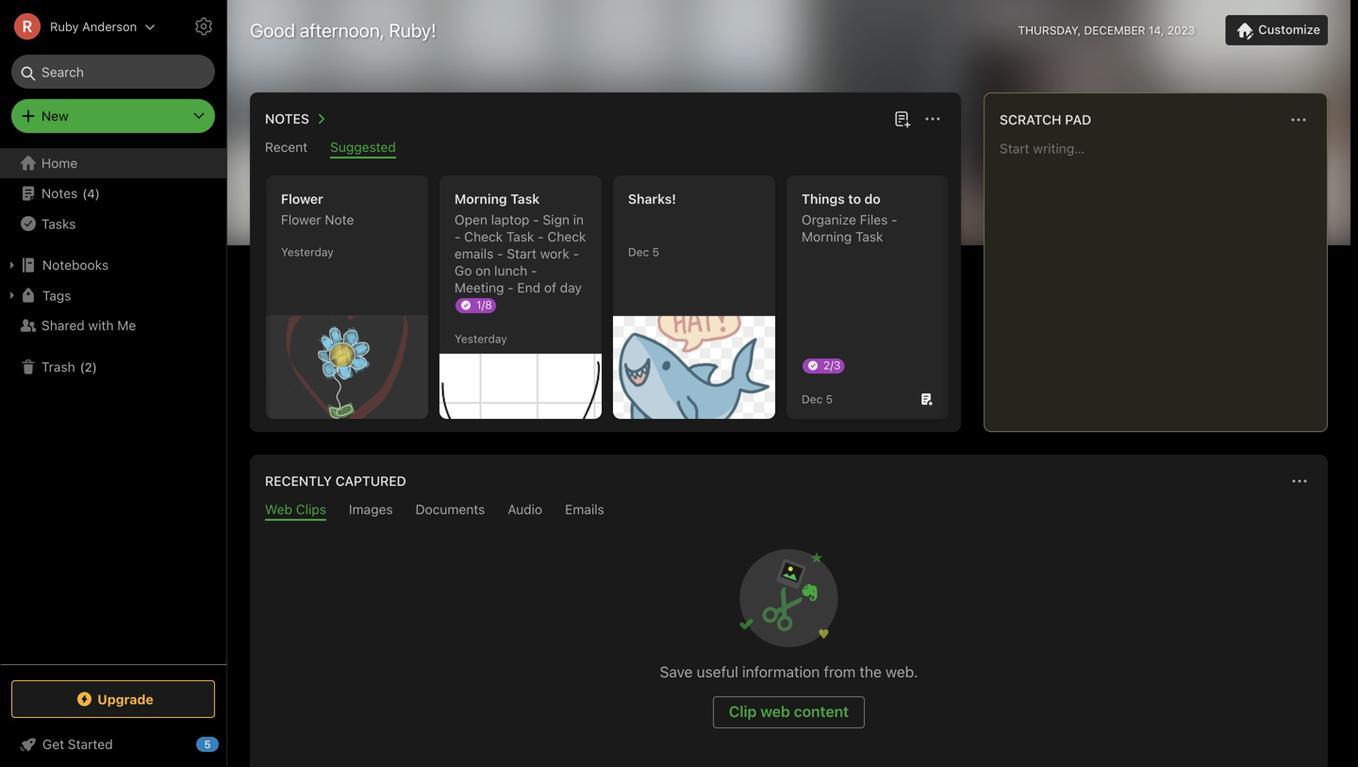 Task type: describe. For each thing, give the bounding box(es) containing it.
afternoon,
[[300, 19, 385, 41]]

to
[[849, 191, 861, 207]]

tasks button
[[0, 209, 225, 239]]

emails
[[455, 246, 494, 261]]

tags button
[[0, 280, 225, 310]]

audio
[[508, 501, 543, 517]]

- inside things to do organize files - morning task
[[892, 212, 898, 227]]

recently captured button
[[261, 470, 406, 492]]

web
[[265, 501, 292, 517]]

note
[[325, 212, 354, 227]]

documents tab
[[416, 501, 485, 521]]

save
[[660, 663, 693, 681]]

lunch
[[495, 263, 528, 278]]

0 horizontal spatial dec 5
[[628, 245, 660, 259]]

tab list for recently captured
[[254, 501, 1325, 521]]

suggested tab panel
[[250, 159, 1139, 432]]

upgrade
[[97, 691, 154, 707]]

- up work
[[538, 229, 544, 244]]

with
[[88, 317, 114, 333]]

tasks
[[42, 216, 76, 231]]

expand notebooks image
[[5, 258, 20, 273]]

- up the 'end'
[[531, 263, 537, 278]]

december
[[1085, 24, 1146, 37]]

organize
[[802, 212, 857, 227]]

recently captured
[[265, 473, 406, 489]]

scratch pad
[[1000, 112, 1092, 127]]

clips
[[296, 501, 326, 517]]

web
[[761, 702, 790, 720]]

emails tab
[[565, 501, 605, 521]]

audio tab
[[508, 501, 543, 521]]

- down open
[[455, 229, 461, 244]]

get started
[[42, 736, 113, 752]]

go
[[455, 263, 472, 278]]

morning task open laptop - sign in - check task - check emails - start work - go on lunch - meeting - end of day
[[455, 191, 586, 295]]

morning inside morning task open laptop - sign in - check task - check emails - start work - go on lunch - meeting - end of day
[[455, 191, 507, 207]]

task inside things to do organize files - morning task
[[856, 229, 884, 244]]

ruby
[[50, 19, 79, 33]]

flower flower note
[[281, 191, 354, 227]]

thursday,
[[1019, 24, 1081, 37]]

the
[[860, 663, 882, 681]]

open
[[455, 212, 488, 227]]

1 flower from the top
[[281, 191, 323, 207]]

notebooks link
[[0, 250, 225, 280]]

- left sign
[[533, 212, 539, 227]]

work
[[540, 246, 570, 261]]

things
[[802, 191, 845, 207]]

shared with me link
[[0, 310, 225, 341]]

trash
[[42, 359, 75, 375]]

clip web content
[[729, 702, 849, 720]]

shared
[[42, 317, 85, 333]]

morning inside things to do organize files - morning task
[[802, 229, 852, 244]]

task up start
[[507, 229, 534, 244]]

scratch pad button
[[996, 109, 1092, 131]]

sharks!
[[628, 191, 676, 207]]

started
[[68, 736, 113, 752]]

me
[[117, 317, 136, 333]]

on
[[476, 263, 491, 278]]

end
[[517, 280, 541, 295]]

notes ( 4 )
[[42, 185, 100, 201]]

- up lunch
[[497, 246, 503, 261]]

captured
[[336, 473, 406, 489]]

shared with me
[[42, 317, 136, 333]]

recently
[[265, 473, 332, 489]]

tab list for notes
[[254, 139, 958, 159]]

suggested tab
[[330, 139, 396, 159]]

save useful information from the web.
[[660, 663, 918, 681]]

settings image
[[192, 15, 215, 38]]

2 check from the left
[[548, 229, 586, 244]]

1 horizontal spatial dec 5
[[802, 392, 833, 406]]

content
[[794, 702, 849, 720]]

2/3
[[824, 359, 841, 372]]

pad
[[1065, 112, 1092, 127]]

emails
[[565, 501, 605, 517]]

images
[[349, 501, 393, 517]]

good
[[250, 19, 295, 41]]

web.
[[886, 663, 918, 681]]



Task type: vqa. For each thing, say whether or not it's contained in the screenshot.
Notes corresponding to Notes
yes



Task type: locate. For each thing, give the bounding box(es) containing it.
1 vertical spatial flower
[[281, 212, 321, 227]]

1 vertical spatial notes
[[42, 185, 78, 201]]

- right files
[[892, 212, 898, 227]]

More actions field
[[920, 106, 946, 132], [1286, 107, 1312, 133], [1287, 468, 1313, 494]]

0 horizontal spatial check
[[464, 229, 503, 244]]

None search field
[[25, 55, 202, 89]]

get
[[42, 736, 64, 752]]

web clips
[[265, 501, 326, 517]]

notes
[[265, 111, 309, 126], [42, 185, 78, 201]]

)
[[95, 186, 100, 200], [92, 360, 97, 374]]

5 down sharks!
[[653, 245, 660, 259]]

ruby!
[[389, 19, 437, 41]]

0 horizontal spatial notes
[[42, 185, 78, 201]]

new button
[[11, 99, 215, 133]]

2 tab list from the top
[[254, 501, 1325, 521]]

( right trash
[[80, 360, 85, 374]]

thumbnail image
[[266, 316, 428, 419], [613, 316, 776, 419], [440, 354, 602, 419]]

1 horizontal spatial thumbnail image
[[440, 354, 602, 419]]

1 horizontal spatial morning
[[802, 229, 852, 244]]

morning up open
[[455, 191, 507, 207]]

task
[[511, 191, 540, 207], [507, 229, 534, 244], [856, 229, 884, 244]]

more actions field for scratch pad
[[1286, 107, 1312, 133]]

1 horizontal spatial 5
[[653, 245, 660, 259]]

2023
[[1168, 24, 1196, 37]]

dec 5
[[628, 245, 660, 259], [802, 392, 833, 406]]

useful
[[697, 663, 739, 681]]

1 horizontal spatial notes
[[265, 111, 309, 126]]

tab list
[[254, 139, 958, 159], [254, 501, 1325, 521]]

notebooks
[[42, 257, 109, 273]]

0 vertical spatial (
[[82, 186, 87, 200]]

1 vertical spatial tab list
[[254, 501, 1325, 521]]

1 horizontal spatial yesterday
[[455, 332, 507, 345]]

- down lunch
[[508, 280, 514, 295]]

1 vertical spatial yesterday
[[455, 332, 507, 345]]

more actions field for recently captured
[[1287, 468, 1313, 494]]

0 vertical spatial 5
[[653, 245, 660, 259]]

documents
[[416, 501, 485, 517]]

ruby anderson
[[50, 19, 137, 33]]

1 check from the left
[[464, 229, 503, 244]]

in
[[573, 212, 584, 227]]

new
[[42, 108, 69, 124]]

click to collapse image
[[219, 732, 234, 755]]

home
[[42, 155, 78, 171]]

dec 5 down the "2/3" on the right of page
[[802, 392, 833, 406]]

tree
[[0, 148, 226, 663]]

flower
[[281, 191, 323, 207], [281, 212, 321, 227]]

task down files
[[856, 229, 884, 244]]

- right work
[[573, 246, 579, 261]]

tree containing home
[[0, 148, 226, 663]]

0 vertical spatial )
[[95, 186, 100, 200]]

0 vertical spatial tab list
[[254, 139, 958, 159]]

customize
[[1259, 22, 1321, 37]]

flower left note
[[281, 212, 321, 227]]

1 vertical spatial dec 5
[[802, 392, 833, 406]]

2 vertical spatial 5
[[204, 738, 211, 751]]

day
[[560, 280, 582, 295]]

tags
[[42, 288, 71, 303]]

more actions image for recently captured
[[1289, 470, 1311, 492]]

0 vertical spatial yesterday
[[281, 245, 334, 259]]

more actions image for scratch pad
[[1288, 109, 1310, 131]]

5
[[653, 245, 660, 259], [826, 392, 833, 406], [204, 738, 211, 751]]

0 vertical spatial flower
[[281, 191, 323, 207]]

of
[[544, 280, 557, 295]]

2 horizontal spatial thumbnail image
[[613, 316, 776, 419]]

from
[[824, 663, 856, 681]]

( for notes
[[82, 186, 87, 200]]

images tab
[[349, 501, 393, 521]]

web clips tab panel
[[250, 521, 1328, 767]]

morning down organize on the right of page
[[802, 229, 852, 244]]

home link
[[0, 148, 226, 178]]

0 vertical spatial morning
[[455, 191, 507, 207]]

web clips tab
[[265, 501, 326, 521]]

) for notes
[[95, 186, 100, 200]]

sign
[[543, 212, 570, 227]]

2 horizontal spatial 5
[[826, 392, 833, 406]]

notes button
[[261, 108, 332, 130]]

thumbnail image for open laptop - sign in - check task - check emails - start work - go on lunch - meeting - end of day
[[440, 354, 602, 419]]

clip web content button
[[713, 696, 865, 728]]

( for trash
[[80, 360, 85, 374]]

14,
[[1149, 24, 1165, 37]]

check
[[464, 229, 503, 244], [548, 229, 586, 244]]

0 horizontal spatial yesterday
[[281, 245, 334, 259]]

notes up recent
[[265, 111, 309, 126]]

) down home link
[[95, 186, 100, 200]]

1 horizontal spatial dec
[[802, 392, 823, 406]]

) inside notes ( 4 )
[[95, 186, 100, 200]]

recent
[[265, 139, 308, 155]]

trash ( 2 )
[[42, 359, 97, 375]]

things to do organize files - morning task
[[802, 191, 898, 244]]

notes for notes ( 4 )
[[42, 185, 78, 201]]

( down home link
[[82, 186, 87, 200]]

4
[[87, 186, 95, 200]]

-
[[533, 212, 539, 227], [892, 212, 898, 227], [455, 229, 461, 244], [538, 229, 544, 244], [497, 246, 503, 261], [573, 246, 579, 261], [531, 263, 537, 278], [508, 280, 514, 295]]

2 flower from the top
[[281, 212, 321, 227]]

notes inside button
[[265, 111, 309, 126]]

flower down recent tab
[[281, 191, 323, 207]]

( inside notes ( 4 )
[[82, 186, 87, 200]]

anderson
[[82, 19, 137, 33]]

morning
[[455, 191, 507, 207], [802, 229, 852, 244]]

) right trash
[[92, 360, 97, 374]]

1 horizontal spatial check
[[548, 229, 586, 244]]

yesterday
[[281, 245, 334, 259], [455, 332, 507, 345]]

1/8
[[476, 298, 492, 311]]

start
[[507, 246, 537, 261]]

files
[[860, 212, 888, 227]]

Search text field
[[25, 55, 202, 89]]

1 vertical spatial (
[[80, 360, 85, 374]]

more actions image
[[922, 108, 944, 130], [1288, 109, 1310, 131], [1289, 470, 1311, 492]]

Start writing… text field
[[1000, 141, 1327, 416]]

customize button
[[1226, 15, 1328, 45]]

tab list containing recent
[[254, 139, 958, 159]]

task up laptop
[[511, 191, 540, 207]]

0 horizontal spatial 5
[[204, 738, 211, 751]]

check down sign
[[548, 229, 586, 244]]

0 vertical spatial notes
[[265, 111, 309, 126]]

dec 5 down sharks!
[[628, 245, 660, 259]]

Help and Learning task checklist field
[[0, 729, 226, 760]]

1 vertical spatial 5
[[826, 392, 833, 406]]

1 tab list from the top
[[254, 139, 958, 159]]

notes down home
[[42, 185, 78, 201]]

5 down the "2/3" on the right of page
[[826, 392, 833, 406]]

expand tags image
[[5, 288, 20, 303]]

notes for notes
[[265, 111, 309, 126]]

thursday, december 14, 2023
[[1019, 24, 1196, 37]]

scratch
[[1000, 112, 1062, 127]]

yesterday down flower flower note
[[281, 245, 334, 259]]

good afternoon, ruby!
[[250, 19, 437, 41]]

upgrade button
[[11, 680, 215, 718]]

(
[[82, 186, 87, 200], [80, 360, 85, 374]]

thumbnail image for flower note
[[266, 316, 428, 419]]

suggested
[[330, 139, 396, 155]]

0 horizontal spatial morning
[[455, 191, 507, 207]]

notes inside 'tree'
[[42, 185, 78, 201]]

Account field
[[0, 8, 156, 45]]

) for trash
[[92, 360, 97, 374]]

clip
[[729, 702, 757, 720]]

1 vertical spatial )
[[92, 360, 97, 374]]

tab list containing web clips
[[254, 501, 1325, 521]]

) inside trash ( 2 )
[[92, 360, 97, 374]]

1 vertical spatial dec
[[802, 392, 823, 406]]

5 left the click to collapse icon
[[204, 738, 211, 751]]

0 horizontal spatial thumbnail image
[[266, 316, 428, 419]]

1 vertical spatial morning
[[802, 229, 852, 244]]

do
[[865, 191, 881, 207]]

laptop
[[491, 212, 530, 227]]

0 vertical spatial dec 5
[[628, 245, 660, 259]]

yesterday down 1/8
[[455, 332, 507, 345]]

meeting
[[455, 280, 504, 295]]

0 horizontal spatial dec
[[628, 245, 649, 259]]

2
[[85, 360, 92, 374]]

( inside trash ( 2 )
[[80, 360, 85, 374]]

recent tab
[[265, 139, 308, 159]]

check up emails
[[464, 229, 503, 244]]

information
[[743, 663, 820, 681]]

0 vertical spatial dec
[[628, 245, 649, 259]]

5 inside help and learning task checklist field
[[204, 738, 211, 751]]

dec
[[628, 245, 649, 259], [802, 392, 823, 406]]



